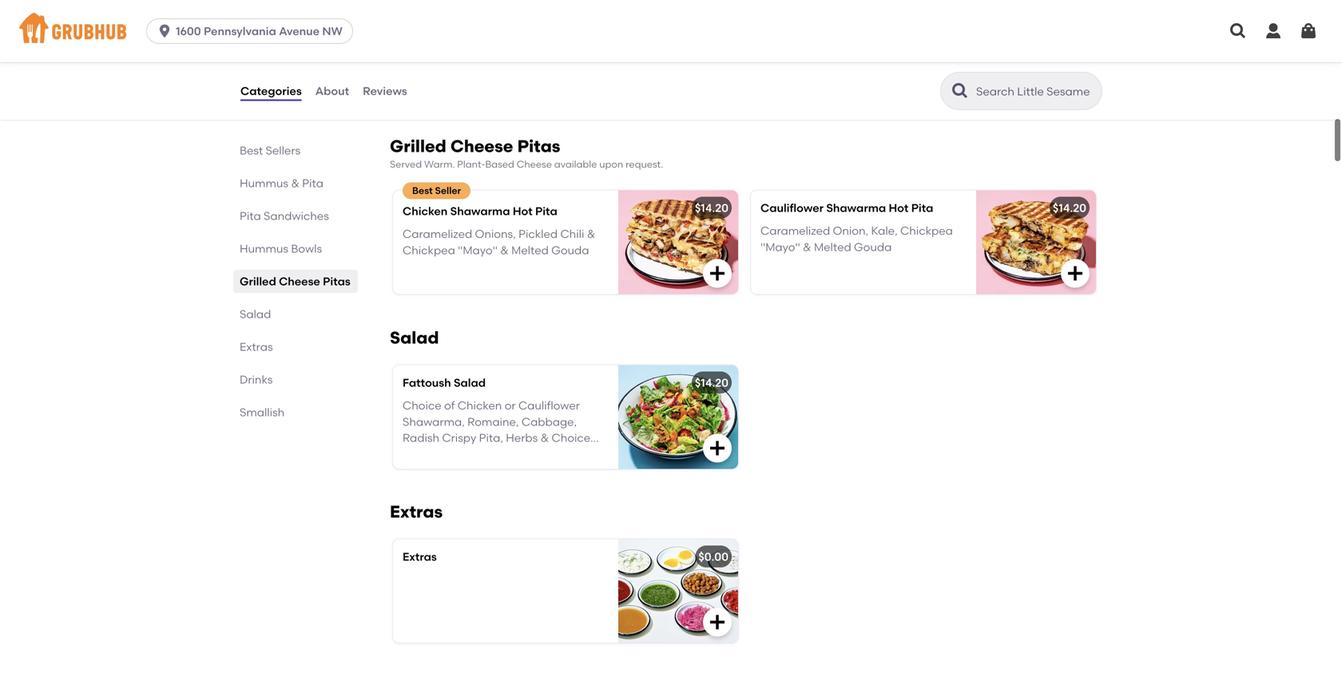 Task type: locate. For each thing, give the bounding box(es) containing it.
0 vertical spatial cabbage,
[[445, 33, 500, 46]]

2 hummus from the top
[[240, 242, 289, 256]]

1600 pennsylvania avenue nw
[[176, 24, 343, 38]]

smallish
[[240, 406, 285, 420]]

1 vertical spatial chickpea
[[403, 244, 455, 257]]

& right reviews button
[[438, 49, 446, 63]]

best for best sellers
[[240, 144, 263, 157]]

0 horizontal spatial gouda
[[552, 244, 589, 257]]

gouda down chili
[[552, 244, 589, 257]]

warm.
[[424, 158, 455, 170]]

1 vertical spatial chicken
[[458, 399, 502, 413]]

pickled inside pickled cabbage, preserved lemon tahini & herbs served w/ warm pita
[[403, 33, 442, 46]]

pita inside pickled cabbage, preserved lemon tahini & herbs served w/ warm pita
[[577, 49, 598, 63]]

cauliflower
[[761, 202, 824, 215], [519, 399, 580, 413]]

1 vertical spatial pitas
[[323, 275, 351, 289]]

herbs inside choice of chicken or cauliflower shawarma, romaine, cabbage, radish crispy pita, herbs & choice of sumac dressing, labneh ranch & tahini "caesar"
[[506, 432, 538, 445]]

caramelized
[[761, 224, 831, 238], [403, 227, 473, 241]]

0 horizontal spatial pitas
[[323, 275, 351, 289]]

svg image
[[1229, 22, 1248, 41], [1264, 22, 1284, 41], [157, 23, 173, 39], [708, 264, 727, 284], [1066, 264, 1085, 284]]

& down cauliflower shawarma hot pita
[[803, 240, 812, 254]]

0 horizontal spatial cauliflower
[[519, 399, 580, 413]]

preserved
[[503, 33, 556, 46]]

1 horizontal spatial "mayo"
[[761, 240, 801, 254]]

0 horizontal spatial chickpea
[[403, 244, 455, 257]]

hot up the onions,
[[513, 205, 533, 218]]

shawarma
[[827, 202, 887, 215], [451, 205, 510, 218]]

1 horizontal spatial cheese
[[451, 136, 514, 157]]

search icon image
[[951, 82, 970, 101]]

0 vertical spatial pitas
[[518, 136, 561, 157]]

0 vertical spatial salad
[[240, 308, 271, 321]]

chickpea inside caramelized onions, pickled chili & chickpea "mayo" & melted gouda
[[403, 244, 455, 257]]

fattoush salad
[[403, 377, 486, 390]]

1 vertical spatial best
[[412, 185, 433, 197]]

0 vertical spatial cheese
[[451, 136, 514, 157]]

0 horizontal spatial hot
[[513, 205, 533, 218]]

0 horizontal spatial "mayo"
[[458, 244, 498, 257]]

0 vertical spatial choice
[[403, 399, 442, 413]]

1 vertical spatial served
[[390, 158, 422, 170]]

0 vertical spatial chickpea
[[901, 224, 953, 238]]

1 vertical spatial cheese
[[517, 158, 552, 170]]

"mayo" down the onions,
[[458, 244, 498, 257]]

served left warm.
[[390, 158, 422, 170]]

hummus down pita sandwiches
[[240, 242, 289, 256]]

svg image
[[1300, 22, 1319, 41], [708, 439, 727, 459], [708, 614, 727, 633]]

warm
[[541, 49, 574, 63]]

sandwiches
[[264, 209, 329, 223]]

1 vertical spatial svg image
[[708, 439, 727, 459]]

categories button
[[240, 62, 303, 120]]

cauliflower inside choice of chicken or cauliflower shawarma, romaine, cabbage, radish crispy pita, herbs & choice of sumac dressing, labneh ranch & tahini "caesar"
[[519, 399, 580, 413]]

hot
[[889, 202, 909, 215], [513, 205, 533, 218]]

0 vertical spatial herbs
[[449, 49, 481, 63]]

shawarma for onion,
[[827, 202, 887, 215]]

chickpea inside the caramelized onion, kale, chickpea "mayo" & melted gouda
[[901, 224, 953, 238]]

& inside pickled cabbage, preserved lemon tahini & herbs served w/ warm pita
[[438, 49, 446, 63]]

0 vertical spatial cauliflower
[[761, 202, 824, 215]]

0 horizontal spatial caramelized
[[403, 227, 473, 241]]

1 horizontal spatial choice
[[552, 432, 591, 445]]

"mayo"
[[761, 240, 801, 254], [458, 244, 498, 257]]

grilled down hummus bowls
[[240, 275, 276, 289]]

2 vertical spatial cheese
[[279, 275, 320, 289]]

salad up fattoush
[[390, 328, 439, 349]]

1 vertical spatial herbs
[[506, 432, 538, 445]]

reviews button
[[362, 62, 408, 120]]

tahini
[[403, 49, 435, 63], [403, 464, 435, 478]]

of down radish
[[403, 448, 414, 461]]

best left sellers
[[240, 144, 263, 157]]

& right chili
[[587, 227, 596, 241]]

melted down onion,
[[814, 240, 852, 254]]

plant-
[[457, 158, 486, 170]]

0 horizontal spatial chicken
[[403, 205, 448, 218]]

served left w/
[[483, 49, 521, 63]]

2 tahini from the top
[[403, 464, 435, 478]]

1 horizontal spatial hot
[[889, 202, 909, 215]]

$14.20
[[695, 202, 729, 215], [1053, 202, 1087, 215], [695, 377, 729, 390]]

1 vertical spatial of
[[403, 448, 414, 461]]

1 horizontal spatial of
[[444, 399, 455, 413]]

best seller
[[412, 185, 461, 197]]

chickpea
[[901, 224, 953, 238], [403, 244, 455, 257]]

pickled left chili
[[519, 227, 558, 241]]

pitas inside grilled cheese pitas served warm. plant-based cheese available upon request.
[[518, 136, 561, 157]]

0 vertical spatial grilled
[[390, 136, 447, 157]]

tahini down sumac
[[403, 464, 435, 478]]

chicken
[[403, 205, 448, 218], [458, 399, 502, 413]]

1 horizontal spatial herbs
[[506, 432, 538, 445]]

1 vertical spatial pickled
[[519, 227, 558, 241]]

& inside the caramelized onion, kale, chickpea "mayo" & melted gouda
[[803, 240, 812, 254]]

0 vertical spatial pickled
[[403, 33, 442, 46]]

kale,
[[872, 224, 898, 238]]

1 horizontal spatial cabbage,
[[522, 415, 577, 429]]

hot up kale,
[[889, 202, 909, 215]]

1 horizontal spatial pitas
[[518, 136, 561, 157]]

chickpea right kale,
[[901, 224, 953, 238]]

$14.20 for caramelized onion, kale, chickpea "mayo" & melted gouda
[[1053, 202, 1087, 215]]

gouda
[[854, 240, 892, 254], [552, 244, 589, 257]]

1 tahini from the top
[[403, 49, 435, 63]]

labneh
[[509, 448, 550, 461]]

herbs left w/
[[449, 49, 481, 63]]

0 vertical spatial hummus
[[240, 177, 289, 190]]

1 vertical spatial cabbage,
[[522, 415, 577, 429]]

herbs
[[449, 49, 481, 63], [506, 432, 538, 445]]

chicken up the romaine,
[[458, 399, 502, 413]]

"mayo" down cauliflower shawarma hot pita
[[761, 240, 801, 254]]

1 vertical spatial grilled
[[240, 275, 276, 289]]

1 horizontal spatial caramelized
[[761, 224, 831, 238]]

cheese
[[451, 136, 514, 157], [517, 158, 552, 170], [279, 275, 320, 289]]

hummus
[[240, 177, 289, 190], [240, 242, 289, 256]]

1600
[[176, 24, 201, 38]]

grilled for grilled cheese pitas served warm. plant-based cheese available upon request.
[[390, 136, 447, 157]]

svg image inside 1600 pennsylvania avenue nw button
[[157, 23, 173, 39]]

tahini up reviews
[[403, 49, 435, 63]]

1 horizontal spatial chicken
[[458, 399, 502, 413]]

pitas
[[518, 136, 561, 157], [323, 275, 351, 289]]

0 horizontal spatial cabbage,
[[445, 33, 500, 46]]

extras image
[[619, 540, 739, 644]]

grilled for grilled cheese pitas
[[240, 275, 276, 289]]

1600 pennsylvania avenue nw button
[[146, 18, 360, 44]]

choice up ranch at the left of the page
[[552, 432, 591, 445]]

0 horizontal spatial served
[[390, 158, 422, 170]]

based
[[486, 158, 515, 170]]

caramelized inside the caramelized onion, kale, chickpea "mayo" & melted gouda
[[761, 224, 831, 238]]

gouda inside caramelized onions, pickled chili & chickpea "mayo" & melted gouda
[[552, 244, 589, 257]]

grilled
[[390, 136, 447, 157], [240, 275, 276, 289]]

cheese for grilled cheese pitas served warm. plant-based cheese available upon request.
[[451, 136, 514, 157]]

hummus for hummus & pita
[[240, 177, 289, 190]]

melted
[[814, 240, 852, 254], [512, 244, 549, 257]]

1 horizontal spatial grilled
[[390, 136, 447, 157]]

sellers
[[266, 144, 301, 157]]

cabbage, inside choice of chicken or cauliflower shawarma, romaine, cabbage, radish crispy pita, herbs & choice of sumac dressing, labneh ranch & tahini "caesar"
[[522, 415, 577, 429]]

0 horizontal spatial cheese
[[279, 275, 320, 289]]

pickled up reviews
[[403, 33, 442, 46]]

1 vertical spatial hummus
[[240, 242, 289, 256]]

shawarma up the onions,
[[451, 205, 510, 218]]

cauliflower shawarma hot pita
[[761, 202, 934, 215]]

shawarma,
[[403, 415, 465, 429]]

served
[[483, 49, 521, 63], [390, 158, 422, 170]]

& up labneh at the left of the page
[[541, 432, 549, 445]]

cabbage, up labneh at the left of the page
[[522, 415, 577, 429]]

hot for pickled
[[513, 205, 533, 218]]

caramelized onion, kale, chickpea "mayo" & melted gouda
[[761, 224, 953, 254]]

0 horizontal spatial salad
[[240, 308, 271, 321]]

of
[[444, 399, 455, 413], [403, 448, 414, 461]]

crispy
[[442, 432, 477, 445]]

chicken inside choice of chicken or cauliflower shawarma, romaine, cabbage, radish crispy pita, herbs & choice of sumac dressing, labneh ranch & tahini "caesar"
[[458, 399, 502, 413]]

caramelized down best seller
[[403, 227, 473, 241]]

svg image for salad
[[708, 439, 727, 459]]

0 vertical spatial tahini
[[403, 49, 435, 63]]

&
[[438, 49, 446, 63], [291, 177, 300, 190], [587, 227, 596, 241], [803, 240, 812, 254], [500, 244, 509, 257], [541, 432, 549, 445], [591, 448, 599, 461]]

caramelized inside caramelized onions, pickled chili & chickpea "mayo" & melted gouda
[[403, 227, 473, 241]]

herbs up labneh at the left of the page
[[506, 432, 538, 445]]

0 vertical spatial best
[[240, 144, 263, 157]]

0 horizontal spatial pickled
[[403, 33, 442, 46]]

2 vertical spatial svg image
[[708, 614, 727, 633]]

0 horizontal spatial herbs
[[449, 49, 481, 63]]

caramelized left onion,
[[761, 224, 831, 238]]

hummus down best sellers
[[240, 177, 289, 190]]

1 horizontal spatial melted
[[814, 240, 852, 254]]

1 vertical spatial salad
[[390, 328, 439, 349]]

0 vertical spatial served
[[483, 49, 521, 63]]

1 horizontal spatial chickpea
[[901, 224, 953, 238]]

fattoush
[[403, 377, 451, 390]]

2 horizontal spatial cheese
[[517, 158, 552, 170]]

extras
[[240, 340, 273, 354], [390, 502, 443, 523], [403, 551, 437, 564]]

1 horizontal spatial gouda
[[854, 240, 892, 254]]

gouda down kale,
[[854, 240, 892, 254]]

avenue
[[279, 24, 320, 38]]

salad
[[240, 308, 271, 321], [390, 328, 439, 349], [454, 377, 486, 390]]

chickpea down best seller
[[403, 244, 455, 257]]

cheese up plant- on the left top of page
[[451, 136, 514, 157]]

pickled inside caramelized onions, pickled chili & chickpea "mayo" & melted gouda
[[519, 227, 558, 241]]

pitas down sandwiches
[[323, 275, 351, 289]]

1 horizontal spatial served
[[483, 49, 521, 63]]

0 horizontal spatial grilled
[[240, 275, 276, 289]]

0 vertical spatial svg image
[[1300, 22, 1319, 41]]

pita down the lemon
[[577, 49, 598, 63]]

0 horizontal spatial best
[[240, 144, 263, 157]]

cheese for grilled cheese pitas
[[279, 275, 320, 289]]

cauliflower up the caramelized onion, kale, chickpea "mayo" & melted gouda
[[761, 202, 824, 215]]

categories
[[241, 84, 302, 98]]

shawarma up onion,
[[827, 202, 887, 215]]

about
[[315, 84, 349, 98]]

choice up shawarma, at the left bottom of the page
[[403, 399, 442, 413]]

0 horizontal spatial shawarma
[[451, 205, 510, 218]]

grilled inside grilled cheese pitas served warm. plant-based cheese available upon request.
[[390, 136, 447, 157]]

choice
[[403, 399, 442, 413], [552, 432, 591, 445]]

cauliflower right "or"
[[519, 399, 580, 413]]

pita
[[577, 49, 598, 63], [302, 177, 324, 190], [912, 202, 934, 215], [536, 205, 558, 218], [240, 209, 261, 223]]

pitas up available
[[518, 136, 561, 157]]

served inside pickled cabbage, preserved lemon tahini & herbs served w/ warm pita
[[483, 49, 521, 63]]

1 horizontal spatial best
[[412, 185, 433, 197]]

1 hummus from the top
[[240, 177, 289, 190]]

& up sandwiches
[[291, 177, 300, 190]]

cheese down bowls
[[279, 275, 320, 289]]

grilled up warm.
[[390, 136, 447, 157]]

nw
[[322, 24, 343, 38]]

$0.00
[[699, 551, 729, 564]]

available
[[555, 158, 597, 170]]

pickled
[[403, 33, 442, 46], [519, 227, 558, 241]]

1 horizontal spatial shawarma
[[827, 202, 887, 215]]

1 vertical spatial choice
[[552, 432, 591, 445]]

of up shawarma, at the left bottom of the page
[[444, 399, 455, 413]]

best
[[240, 144, 263, 157], [412, 185, 433, 197]]

best left seller
[[412, 185, 433, 197]]

2 horizontal spatial salad
[[454, 377, 486, 390]]

1 vertical spatial cauliflower
[[519, 399, 580, 413]]

chili
[[561, 227, 585, 241]]

0 vertical spatial of
[[444, 399, 455, 413]]

0 horizontal spatial melted
[[512, 244, 549, 257]]

grilled cheese pitas
[[240, 275, 351, 289]]

cabbage,
[[445, 33, 500, 46], [522, 415, 577, 429]]

pickled cabbage, preserved lemon tahini & herbs served w/ warm pita button
[[393, 0, 739, 103]]

upon
[[600, 158, 624, 170]]

cheese right based
[[517, 158, 552, 170]]

salad down grilled cheese pitas
[[240, 308, 271, 321]]

onions,
[[475, 227, 516, 241]]

cabbage, left preserved
[[445, 33, 500, 46]]

1 horizontal spatial pickled
[[519, 227, 558, 241]]

$14.20 for choice of chicken or cauliflower shawarma, romaine, cabbage, radish crispy pita, herbs & choice of sumac dressing, labneh ranch & tahini "caesar"
[[695, 377, 729, 390]]

chicken shawarma hot pita
[[403, 205, 558, 218]]

1 vertical spatial tahini
[[403, 464, 435, 478]]

salad right fattoush
[[454, 377, 486, 390]]

melted down the onions,
[[512, 244, 549, 257]]

0 vertical spatial chicken
[[403, 205, 448, 218]]

& right ranch at the left of the page
[[591, 448, 599, 461]]

chicken down best seller
[[403, 205, 448, 218]]

0 horizontal spatial choice
[[403, 399, 442, 413]]



Task type: vqa. For each thing, say whether or not it's contained in the screenshot.
SMALLISH
yes



Task type: describe. For each thing, give the bounding box(es) containing it.
romaine,
[[468, 415, 519, 429]]

w/
[[523, 49, 538, 63]]

0 horizontal spatial of
[[403, 448, 414, 461]]

hot for kale,
[[889, 202, 909, 215]]

2 vertical spatial salad
[[454, 377, 486, 390]]

pennsylvania
[[204, 24, 276, 38]]

0 vertical spatial extras
[[240, 340, 273, 354]]

tahini inside choice of chicken or cauliflower shawarma, romaine, cabbage, radish crispy pita, herbs & choice of sumac dressing, labneh ranch & tahini "caesar"
[[403, 464, 435, 478]]

dressing,
[[457, 448, 506, 461]]

ranch
[[553, 448, 588, 461]]

"mayo" inside caramelized onions, pickled chili & chickpea "mayo" & melted gouda
[[458, 244, 498, 257]]

seasonal harissa braised beef bowl image
[[619, 0, 739, 103]]

cabbage, inside pickled cabbage, preserved lemon tahini & herbs served w/ warm pita
[[445, 33, 500, 46]]

pitas for grilled cheese pitas served warm. plant-based cheese available upon request.
[[518, 136, 561, 157]]

tahini inside pickled cabbage, preserved lemon tahini & herbs served w/ warm pita
[[403, 49, 435, 63]]

reviews
[[363, 84, 407, 98]]

melted inside the caramelized onion, kale, chickpea "mayo" & melted gouda
[[814, 240, 852, 254]]

request.
[[626, 158, 663, 170]]

pita up hummus bowls
[[240, 209, 261, 223]]

melted inside caramelized onions, pickled chili & chickpea "mayo" & melted gouda
[[512, 244, 549, 257]]

herbs inside pickled cabbage, preserved lemon tahini & herbs served w/ warm pita
[[449, 49, 481, 63]]

svg image inside main navigation navigation
[[1300, 22, 1319, 41]]

pitas for grilled cheese pitas
[[323, 275, 351, 289]]

shawarma for onions,
[[451, 205, 510, 218]]

gouda inside the caramelized onion, kale, chickpea "mayo" & melted gouda
[[854, 240, 892, 254]]

best sellers
[[240, 144, 301, 157]]

main navigation navigation
[[0, 0, 1343, 62]]

choice of chicken or cauliflower shawarma, romaine, cabbage, radish crispy pita, herbs & choice of sumac dressing, labneh ranch & tahini "caesar"
[[403, 399, 599, 478]]

pita sandwiches
[[240, 209, 329, 223]]

or
[[505, 399, 516, 413]]

pita down available
[[536, 205, 558, 218]]

2 vertical spatial extras
[[403, 551, 437, 564]]

Search Little Sesame search field
[[975, 84, 1097, 99]]

pita up sandwiches
[[302, 177, 324, 190]]

fattoush salad image
[[619, 366, 739, 470]]

onion,
[[833, 224, 869, 238]]

pita,
[[479, 432, 503, 445]]

grilled cheese pitas served warm. plant-based cheese available upon request.
[[390, 136, 663, 170]]

caramelized for &
[[761, 224, 831, 238]]

served inside grilled cheese pitas served warm. plant-based cheese available upon request.
[[390, 158, 422, 170]]

best for best seller
[[412, 185, 433, 197]]

"caesar"
[[438, 464, 487, 478]]

cauliflower shawarma hot pita image
[[977, 191, 1097, 295]]

radish
[[403, 432, 440, 445]]

seller
[[435, 185, 461, 197]]

hummus for hummus bowls
[[240, 242, 289, 256]]

hummus bowls
[[240, 242, 322, 256]]

lemon
[[559, 33, 596, 46]]

bowls
[[291, 242, 322, 256]]

sumac
[[416, 448, 454, 461]]

"mayo" inside the caramelized onion, kale, chickpea "mayo" & melted gouda
[[761, 240, 801, 254]]

1 vertical spatial extras
[[390, 502, 443, 523]]

pita up the caramelized onion, kale, chickpea "mayo" & melted gouda
[[912, 202, 934, 215]]

& down the onions,
[[500, 244, 509, 257]]

1 horizontal spatial cauliflower
[[761, 202, 824, 215]]

chicken shawarma hot pita image
[[619, 191, 739, 295]]

hummus & pita
[[240, 177, 324, 190]]

about button
[[315, 62, 350, 120]]

drinks
[[240, 373, 273, 387]]

1 horizontal spatial salad
[[390, 328, 439, 349]]

svg image for extras
[[708, 614, 727, 633]]

caramelized onions, pickled chili & chickpea "mayo" & melted gouda
[[403, 227, 596, 257]]

caramelized for chickpea
[[403, 227, 473, 241]]

pickled cabbage, preserved lemon tahini & herbs served w/ warm pita
[[403, 33, 598, 63]]



